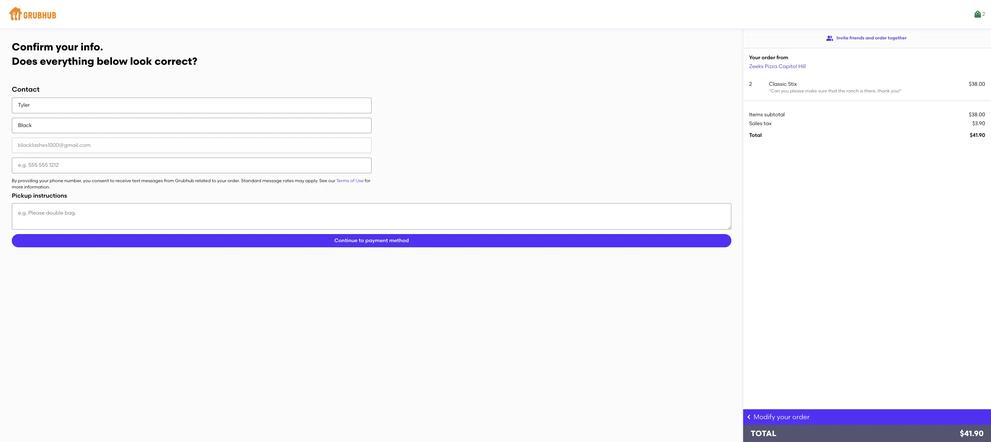 Task type: describe. For each thing, give the bounding box(es) containing it.
for
[[365, 178, 371, 183]]

everything
[[40, 55, 94, 67]]

make
[[805, 88, 817, 94]]

consent
[[92, 178, 109, 183]]

sales tax
[[749, 120, 772, 127]]

thank
[[878, 88, 890, 94]]

terms
[[337, 178, 349, 183]]

ranch
[[847, 88, 859, 94]]

use
[[356, 178, 364, 183]]

continue to payment method
[[334, 238, 409, 244]]

your inside confirm your info. does everything below look correct?
[[56, 41, 78, 53]]

providing
[[18, 178, 38, 183]]

0 horizontal spatial 2
[[749, 81, 752, 87]]

your right modify
[[777, 413, 791, 421]]

2 inside button
[[983, 11, 986, 17]]

apply.
[[305, 178, 318, 183]]

$38.00 for $38.00
[[969, 111, 986, 118]]

modify
[[754, 413, 776, 421]]

invite friends and order together button
[[827, 32, 907, 45]]

more
[[12, 185, 23, 190]]

see
[[319, 178, 327, 183]]

2 button
[[974, 8, 986, 21]]

information.
[[24, 185, 50, 190]]

classic stix
[[769, 81, 797, 87]]

for more information.
[[12, 178, 371, 190]]

your order from zeeks pizza capitol hill
[[749, 55, 806, 69]]

continue to payment method button
[[12, 234, 732, 248]]

$38.00 " can you please make sure that the ranch is there, thank you! "
[[769, 81, 986, 94]]

tax
[[764, 120, 772, 127]]

number,
[[64, 178, 82, 183]]

order inside your order from zeeks pizza capitol hill
[[762, 55, 776, 61]]

correct?
[[155, 55, 197, 67]]

modify your order
[[754, 413, 810, 421]]

Email email field
[[12, 138, 372, 153]]

Last name text field
[[12, 118, 372, 133]]

phone
[[50, 178, 63, 183]]

Pickup instructions text field
[[12, 203, 732, 230]]

message
[[262, 178, 282, 183]]

your
[[749, 55, 761, 61]]

together
[[888, 35, 907, 41]]

pizza
[[765, 63, 778, 69]]

that
[[829, 88, 838, 94]]

sure
[[818, 88, 827, 94]]

1 vertical spatial total
[[751, 429, 777, 438]]

instructions
[[33, 192, 67, 199]]

2 vertical spatial order
[[793, 413, 810, 421]]

terms of use link
[[337, 178, 364, 183]]

capitol
[[779, 63, 797, 69]]

pickup
[[12, 192, 32, 199]]

subtotal
[[764, 111, 785, 118]]

standard
[[241, 178, 261, 183]]

stix
[[788, 81, 797, 87]]

0 vertical spatial $41.90
[[970, 132, 986, 139]]

items
[[749, 111, 763, 118]]

hill
[[799, 63, 806, 69]]

confirm your info. does everything below look correct?
[[12, 41, 197, 67]]

our
[[328, 178, 336, 183]]



Task type: vqa. For each thing, say whether or not it's contained in the screenshot.
PICKUP:
no



Task type: locate. For each thing, give the bounding box(es) containing it.
0 horizontal spatial from
[[164, 178, 174, 183]]

may
[[295, 178, 304, 183]]

2 $38.00 from the top
[[969, 111, 986, 118]]

you down classic stix at top
[[781, 88, 789, 94]]

"
[[769, 88, 771, 94], [900, 88, 902, 94]]

$41.90
[[970, 132, 986, 139], [960, 429, 984, 438]]

grubhub
[[175, 178, 194, 183]]

classic
[[769, 81, 787, 87]]

order.
[[228, 178, 240, 183]]

1 vertical spatial $41.90
[[960, 429, 984, 438]]

total
[[749, 132, 762, 139], [751, 429, 777, 438]]

from left grubhub
[[164, 178, 174, 183]]

1 " from the left
[[769, 88, 771, 94]]

the
[[839, 88, 846, 94]]

you left consent on the top of the page
[[83, 178, 91, 183]]

you inside $38.00 " can you please make sure that the ranch is there, thank you! "
[[781, 88, 789, 94]]

to
[[110, 178, 114, 183], [212, 178, 216, 183], [359, 238, 364, 244]]

and
[[866, 35, 874, 41]]

1 vertical spatial 2
[[749, 81, 752, 87]]

1 vertical spatial order
[[762, 55, 776, 61]]

payment
[[365, 238, 388, 244]]

invite friends and order together
[[837, 35, 907, 41]]

0 vertical spatial from
[[777, 55, 789, 61]]

$38.00 for $38.00 " can you please make sure that the ranch is there, thank you! "
[[969, 81, 986, 87]]

does
[[12, 55, 37, 67]]

1 horizontal spatial from
[[777, 55, 789, 61]]

1 horizontal spatial to
[[212, 178, 216, 183]]

0 horizontal spatial order
[[762, 55, 776, 61]]

total down modify
[[751, 429, 777, 438]]

text
[[132, 178, 140, 183]]

" down classic
[[769, 88, 771, 94]]

1 vertical spatial from
[[164, 178, 174, 183]]

1 horizontal spatial you
[[781, 88, 789, 94]]

of
[[350, 178, 355, 183]]

order inside button
[[875, 35, 887, 41]]

zeeks pizza capitol hill link
[[749, 63, 806, 69]]

0 vertical spatial 2
[[983, 11, 986, 17]]

0 vertical spatial order
[[875, 35, 887, 41]]

invite
[[837, 35, 849, 41]]

1 horizontal spatial order
[[793, 413, 810, 421]]

your
[[56, 41, 78, 53], [39, 178, 49, 183], [217, 178, 227, 183], [777, 413, 791, 421]]

$38.00 inside $38.00 " can you please make sure that the ranch is there, thank you! "
[[969, 81, 986, 87]]

related
[[195, 178, 211, 183]]

zeeks
[[749, 63, 764, 69]]

pickup instructions
[[12, 192, 67, 199]]

2 horizontal spatial to
[[359, 238, 364, 244]]

you!
[[891, 88, 900, 94]]

people icon image
[[827, 35, 834, 42]]

continue
[[334, 238, 358, 244]]

0 horizontal spatial "
[[769, 88, 771, 94]]

0 horizontal spatial you
[[83, 178, 91, 183]]

1 horizontal spatial "
[[900, 88, 902, 94]]

0 horizontal spatial to
[[110, 178, 114, 183]]

to left receive
[[110, 178, 114, 183]]

order
[[875, 35, 887, 41], [762, 55, 776, 61], [793, 413, 810, 421]]

to right related
[[212, 178, 216, 183]]

to left payment
[[359, 238, 364, 244]]

can
[[771, 88, 780, 94]]

Phone telephone field
[[12, 158, 372, 173]]

items subtotal
[[749, 111, 785, 118]]

info.
[[81, 41, 103, 53]]

1 vertical spatial $38.00
[[969, 111, 986, 118]]

main navigation navigation
[[0, 0, 991, 29]]

0 vertical spatial total
[[749, 132, 762, 139]]

from inside your order from zeeks pizza capitol hill
[[777, 55, 789, 61]]

friends
[[850, 35, 865, 41]]

2
[[983, 11, 986, 17], [749, 81, 752, 87]]

from up zeeks pizza capitol hill link
[[777, 55, 789, 61]]

by providing your phone number, you consent to receive text messages from grubhub related to your order. standard message rates may apply. see our terms of use
[[12, 178, 364, 183]]

sales
[[749, 120, 763, 127]]

to inside button
[[359, 238, 364, 244]]

$38.00
[[969, 81, 986, 87], [969, 111, 986, 118]]

2 " from the left
[[900, 88, 902, 94]]

0 vertical spatial $38.00
[[969, 81, 986, 87]]

below
[[97, 55, 128, 67]]

you
[[781, 88, 789, 94], [83, 178, 91, 183]]

1 $38.00 from the top
[[969, 81, 986, 87]]

1 vertical spatial you
[[83, 178, 91, 183]]

contact
[[12, 85, 40, 94]]

svg image
[[747, 414, 752, 420]]

receive
[[116, 178, 131, 183]]

method
[[389, 238, 409, 244]]

order right and
[[875, 35, 887, 41]]

your left order.
[[217, 178, 227, 183]]

is
[[860, 88, 863, 94]]

there,
[[864, 88, 877, 94]]

your up everything
[[56, 41, 78, 53]]

1 horizontal spatial 2
[[983, 11, 986, 17]]

by
[[12, 178, 17, 183]]

total down sales
[[749, 132, 762, 139]]

messages
[[141, 178, 163, 183]]

confirm
[[12, 41, 53, 53]]

0 vertical spatial you
[[781, 88, 789, 94]]

from
[[777, 55, 789, 61], [164, 178, 174, 183]]

2 horizontal spatial order
[[875, 35, 887, 41]]

" right 'thank'
[[900, 88, 902, 94]]

order right modify
[[793, 413, 810, 421]]

First name text field
[[12, 98, 372, 113]]

your up information.
[[39, 178, 49, 183]]

order up pizza
[[762, 55, 776, 61]]

look
[[130, 55, 152, 67]]

please
[[790, 88, 804, 94]]

rates
[[283, 178, 294, 183]]

$3.90
[[973, 120, 986, 127]]



